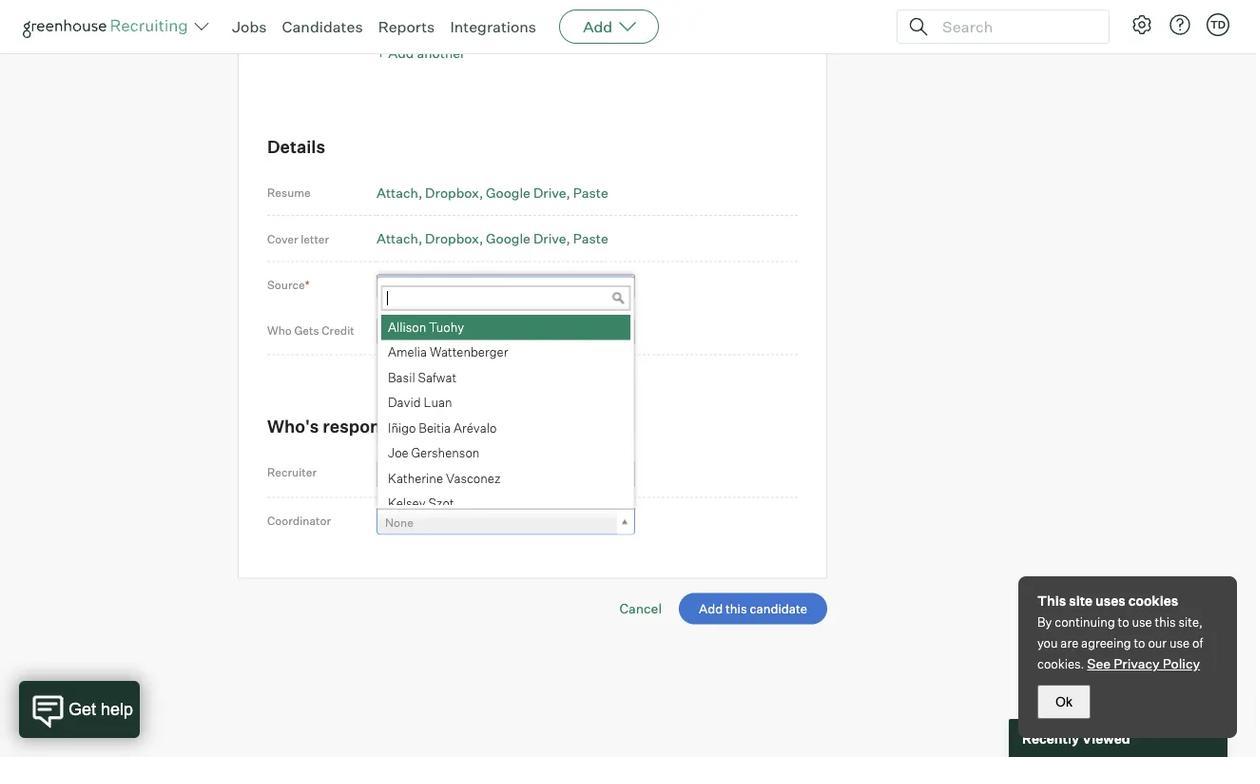 Task type: describe. For each thing, give the bounding box(es) containing it.
cancel
[[620, 601, 662, 618]]

for
[[424, 416, 447, 438]]

iñigo beitia arévalo
[[388, 420, 497, 435]]

google drive link for cover letter
[[486, 231, 571, 247]]

google drive link for resume
[[486, 184, 571, 201]]

add inside education element
[[388, 45, 414, 61]]

site
[[1070, 593, 1093, 609]]

dumtwo
[[411, 326, 459, 340]]

drive for cover letter
[[534, 231, 567, 247]]

are
[[1061, 636, 1079, 651]]

integrations link
[[450, 17, 537, 36]]

add button
[[560, 10, 659, 44]]

coordinator
[[267, 514, 331, 528]]

by
[[1038, 615, 1053, 630]]

basil safwat option
[[382, 365, 631, 391]]

credit
[[322, 324, 355, 338]]

td button
[[1207, 13, 1230, 36]]

gershenson
[[412, 445, 480, 461]]

privacy
[[1114, 656, 1160, 672]]

attach dropbox google drive paste for cover letter
[[377, 231, 609, 247]]

add inside popup button
[[583, 17, 613, 36]]

*
[[305, 278, 310, 293]]

recently viewed
[[1023, 730, 1131, 747]]

who's
[[267, 416, 319, 438]]

reports link
[[378, 17, 435, 36]]

letter
[[301, 232, 329, 246]]

site,
[[1179, 615, 1203, 630]]

kelsey szot
[[388, 496, 454, 511]]

tuohy inside allison tuohy option
[[429, 319, 464, 334]]

dropbox link for resume
[[425, 184, 484, 201]]

arévalo
[[454, 420, 497, 435]]

see
[[1088, 656, 1111, 672]]

details
[[267, 136, 325, 158]]

jobs link
[[232, 17, 267, 36]]

david luan option
[[382, 391, 631, 416]]

who's responsible for this candidate?
[[267, 416, 578, 438]]

test dumtwo
[[385, 326, 459, 340]]

allison inside allison tuohy link
[[385, 468, 422, 483]]

ok
[[1056, 695, 1073, 709]]

who
[[267, 324, 292, 338]]

integrations
[[450, 17, 537, 36]]

addition link
[[377, 275, 636, 302]]

allison inside allison tuohy option
[[388, 319, 426, 334]]

who gets credit
[[267, 324, 355, 338]]

joe
[[388, 445, 409, 461]]

source
[[267, 278, 305, 293]]

YYYY text field
[[536, 0, 594, 12]]

addition
[[385, 282, 431, 296]]

none link
[[377, 509, 636, 537]]

basil
[[388, 370, 415, 385]]

paste link for resume
[[573, 184, 609, 201]]

google for resume
[[486, 184, 531, 201]]

cover letter
[[267, 232, 329, 246]]

+ add another link
[[377, 45, 466, 61]]

see privacy policy link
[[1088, 656, 1201, 672]]

agreeing
[[1082, 636, 1132, 651]]

+ add another
[[377, 45, 466, 61]]

uses
[[1096, 593, 1126, 609]]

candidates link
[[282, 17, 363, 36]]

paste for cover letter
[[573, 231, 609, 247]]

david
[[388, 395, 421, 410]]

candidate?
[[486, 416, 578, 438]]

viewed
[[1083, 730, 1131, 747]]

allison tuohy for allison tuohy link at bottom
[[385, 468, 458, 483]]

this inside by continuing to use this site, you are agreeing to our use of cookies.
[[1156, 615, 1177, 630]]



Task type: vqa. For each thing, say whether or not it's contained in the screenshot.
FEEDBACK for Senior Designer at Modern
no



Task type: locate. For each thing, give the bounding box(es) containing it.
None text field
[[382, 286, 631, 311]]

0 vertical spatial to
[[1118, 615, 1130, 630]]

cookies.
[[1038, 656, 1085, 672]]

another
[[417, 45, 466, 61]]

education element
[[377, 0, 798, 66]]

beitia
[[419, 420, 451, 435]]

1 vertical spatial dropbox
[[425, 231, 479, 247]]

resume
[[267, 186, 311, 200]]

jobs
[[232, 17, 267, 36]]

2 drive from the top
[[534, 231, 567, 247]]

vasconez
[[446, 471, 501, 486]]

allison tuohy inside allison tuohy link
[[385, 468, 458, 483]]

use
[[1133, 615, 1153, 630], [1170, 636, 1190, 651]]

dropbox link for cover letter
[[425, 231, 484, 247]]

candidates
[[282, 17, 363, 36]]

katherine
[[388, 471, 443, 486]]

amelia wattenberger option
[[382, 340, 631, 365]]

dropbox link
[[425, 184, 484, 201], [425, 231, 484, 247]]

2 attach dropbox google drive paste from the top
[[377, 231, 609, 247]]

kelsey
[[388, 496, 426, 511]]

allison tuohy link
[[377, 461, 636, 489]]

td button
[[1204, 10, 1234, 40]]

katherine vasconez option
[[382, 466, 631, 491]]

2 attach link from the top
[[377, 231, 423, 247]]

joe gershenson
[[388, 445, 480, 461]]

cover
[[267, 232, 298, 246]]

drive for resume
[[534, 184, 567, 201]]

continuing
[[1055, 615, 1116, 630]]

luan
[[424, 395, 452, 410]]

1 vertical spatial dropbox link
[[425, 231, 484, 247]]

this site uses cookies
[[1038, 593, 1179, 609]]

1 drive from the top
[[534, 184, 567, 201]]

szot
[[429, 496, 454, 511]]

2 google drive link from the top
[[486, 231, 571, 247]]

recently
[[1023, 730, 1080, 747]]

1 vertical spatial use
[[1170, 636, 1190, 651]]

None submit
[[679, 594, 828, 625]]

test
[[385, 326, 409, 340]]

attach
[[377, 184, 419, 201], [377, 231, 419, 247]]

0 horizontal spatial add
[[388, 45, 414, 61]]

tuohy up amelia wattenberger
[[429, 319, 464, 334]]

kelsey szot option
[[382, 491, 631, 517]]

Search text field
[[938, 13, 1092, 40]]

use left of
[[1170, 636, 1190, 651]]

paste link for cover letter
[[573, 231, 609, 247]]

this up our
[[1156, 615, 1177, 630]]

2 dropbox from the top
[[425, 231, 479, 247]]

by continuing to use this site, you are agreeing to our use of cookies.
[[1038, 615, 1204, 672]]

attach for cover letter
[[377, 231, 419, 247]]

1 horizontal spatial add
[[583, 17, 613, 36]]

policy
[[1163, 656, 1201, 672]]

2 dropbox link from the top
[[425, 231, 484, 247]]

1 attach from the top
[[377, 184, 419, 201]]

1 vertical spatial drive
[[534, 231, 567, 247]]

none
[[385, 516, 414, 530]]

attach link for resume
[[377, 184, 423, 201]]

1 attach link from the top
[[377, 184, 423, 201]]

1 vertical spatial paste
[[573, 231, 609, 247]]

david luan
[[388, 395, 452, 410]]

tuohy down gershenson
[[424, 468, 458, 483]]

0 vertical spatial this
[[451, 416, 482, 438]]

1 vertical spatial attach link
[[377, 231, 423, 247]]

MM text field
[[486, 0, 534, 12]]

test dumtwo link
[[377, 319, 636, 346]]

joe gershenson option
[[382, 441, 631, 466]]

0 vertical spatial allison
[[388, 319, 426, 334]]

configure image
[[1131, 13, 1154, 36]]

0 vertical spatial dropbox link
[[425, 184, 484, 201]]

add down yyyy text field
[[583, 17, 613, 36]]

1 paste from the top
[[573, 184, 609, 201]]

ok button
[[1038, 685, 1091, 719]]

0 vertical spatial drive
[[534, 184, 567, 201]]

source *
[[267, 278, 310, 293]]

allison tuohy inside allison tuohy option
[[388, 319, 464, 334]]

to left our
[[1134, 636, 1146, 651]]

you
[[1038, 636, 1058, 651]]

dropbox for cover letter
[[425, 231, 479, 247]]

0 vertical spatial dropbox
[[425, 184, 479, 201]]

drive
[[534, 184, 567, 201], [534, 231, 567, 247]]

wattenberger
[[430, 344, 508, 360]]

1 vertical spatial attach
[[377, 231, 419, 247]]

0 vertical spatial attach link
[[377, 184, 423, 201]]

allison up 'amelia'
[[388, 319, 426, 334]]

1 vertical spatial this
[[1156, 615, 1177, 630]]

paste for resume
[[573, 184, 609, 201]]

1 google from the top
[[486, 184, 531, 201]]

allison tuohy for list box containing allison tuohy
[[388, 319, 464, 334]]

allison tuohy option
[[382, 315, 631, 340]]

google drive link
[[486, 184, 571, 201], [486, 231, 571, 247]]

1 vertical spatial google
[[486, 231, 531, 247]]

dropbox for resume
[[425, 184, 479, 201]]

google for cover letter
[[486, 231, 531, 247]]

allison tuohy
[[388, 319, 464, 334], [385, 468, 458, 483]]

0 horizontal spatial to
[[1118, 615, 1130, 630]]

to
[[1118, 615, 1130, 630], [1134, 636, 1146, 651]]

responsible
[[323, 416, 420, 438]]

1 google drive link from the top
[[486, 184, 571, 201]]

1 attach dropbox google drive paste from the top
[[377, 184, 609, 201]]

attach for resume
[[377, 184, 419, 201]]

allison down joe
[[385, 468, 422, 483]]

recruiter
[[267, 466, 317, 480]]

0 vertical spatial allison tuohy
[[388, 319, 464, 334]]

attach dropbox google drive paste for resume
[[377, 184, 609, 201]]

allison tuohy down joe gershenson at the left bottom of page
[[385, 468, 458, 483]]

1 vertical spatial to
[[1134, 636, 1146, 651]]

2 attach from the top
[[377, 231, 419, 247]]

use down cookies
[[1133, 615, 1153, 630]]

greenhouse recruiting image
[[23, 15, 194, 38]]

0 vertical spatial tuohy
[[429, 319, 464, 334]]

add right the +
[[388, 45, 414, 61]]

1 vertical spatial add
[[388, 45, 414, 61]]

to down uses
[[1118, 615, 1130, 630]]

dropbox
[[425, 184, 479, 201], [425, 231, 479, 247]]

1 vertical spatial attach dropbox google drive paste
[[377, 231, 609, 247]]

0 vertical spatial attach dropbox google drive paste
[[377, 184, 609, 201]]

cancel link
[[620, 601, 662, 618]]

list box
[[378, 315, 631, 517]]

allison
[[388, 319, 426, 334], [385, 468, 422, 483]]

tuohy inside allison tuohy link
[[424, 468, 458, 483]]

td
[[1211, 18, 1226, 31]]

1 horizontal spatial use
[[1170, 636, 1190, 651]]

of
[[1193, 636, 1204, 651]]

0 vertical spatial google drive link
[[486, 184, 571, 201]]

basil safwat
[[388, 370, 457, 385]]

cookies
[[1129, 593, 1179, 609]]

1 vertical spatial google drive link
[[486, 231, 571, 247]]

gets
[[294, 324, 319, 338]]

amelia wattenberger
[[388, 344, 508, 360]]

1 dropbox link from the top
[[425, 184, 484, 201]]

0 vertical spatial paste link
[[573, 184, 609, 201]]

0 vertical spatial google
[[486, 184, 531, 201]]

2 paste link from the top
[[573, 231, 609, 247]]

0 vertical spatial add
[[583, 17, 613, 36]]

1 vertical spatial allison tuohy
[[385, 468, 458, 483]]

attach link for cover letter
[[377, 231, 423, 247]]

attach link
[[377, 184, 423, 201], [377, 231, 423, 247]]

iñigo beitia arévalo option
[[382, 416, 631, 441]]

paste link
[[573, 184, 609, 201], [573, 231, 609, 247]]

paste
[[573, 184, 609, 201], [573, 231, 609, 247]]

safwat
[[418, 370, 457, 385]]

2 google from the top
[[486, 231, 531, 247]]

0 horizontal spatial use
[[1133, 615, 1153, 630]]

0 vertical spatial paste
[[573, 184, 609, 201]]

see privacy policy
[[1088, 656, 1201, 672]]

1 horizontal spatial this
[[1156, 615, 1177, 630]]

amelia
[[388, 344, 427, 360]]

our
[[1149, 636, 1167, 651]]

this right for
[[451, 416, 482, 438]]

tuohy
[[429, 319, 464, 334], [424, 468, 458, 483]]

this
[[451, 416, 482, 438], [1156, 615, 1177, 630]]

0 vertical spatial use
[[1133, 615, 1153, 630]]

1 horizontal spatial to
[[1134, 636, 1146, 651]]

0 vertical spatial attach
[[377, 184, 419, 201]]

1 vertical spatial tuohy
[[424, 468, 458, 483]]

2 paste from the top
[[573, 231, 609, 247]]

google
[[486, 184, 531, 201], [486, 231, 531, 247]]

0 horizontal spatial this
[[451, 416, 482, 438]]

iñigo
[[388, 420, 416, 435]]

1 vertical spatial allison
[[385, 468, 422, 483]]

1 paste link from the top
[[573, 184, 609, 201]]

attach dropbox google drive paste
[[377, 184, 609, 201], [377, 231, 609, 247]]

1 vertical spatial paste link
[[573, 231, 609, 247]]

list box containing allison tuohy
[[378, 315, 631, 517]]

1 dropbox from the top
[[425, 184, 479, 201]]

this
[[1038, 593, 1067, 609]]

katherine vasconez
[[388, 471, 501, 486]]

allison tuohy up 'amelia'
[[388, 319, 464, 334]]

+
[[377, 45, 386, 61]]

reports
[[378, 17, 435, 36]]



